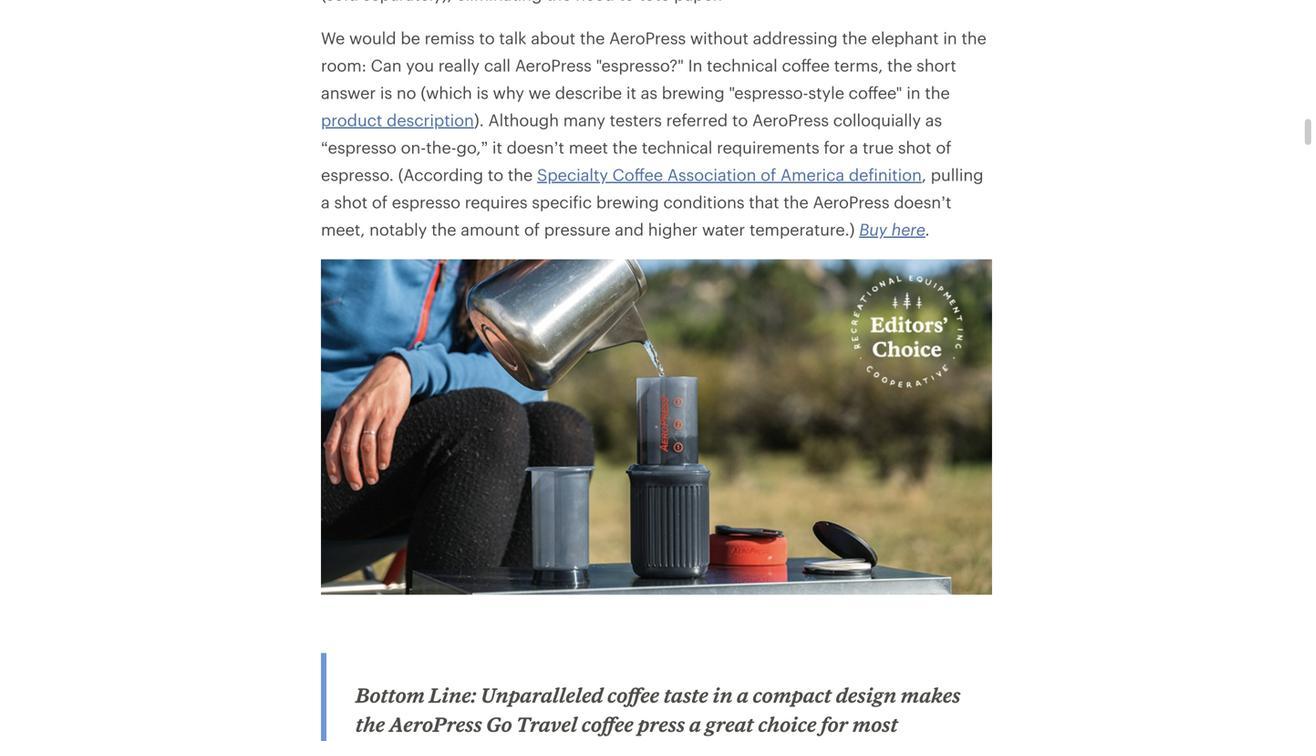 Task type: describe. For each thing, give the bounding box(es) containing it.
product
[[321, 110, 382, 130]]

elephant
[[871, 28, 939, 48]]

shot inside ). although many testers referred to aeropress colloquially as "espresso on-the-go," it doesn't meet the technical requirements for a true shot of espresso. (according to the
[[898, 138, 931, 157]]

makes
[[901, 684, 961, 707]]

"espresso
[[321, 138, 397, 157]]

press
[[638, 713, 685, 736]]

requires
[[465, 193, 528, 212]]

of down requirements
[[761, 165, 776, 184]]

espresso.
[[321, 165, 394, 184]]

product description link
[[321, 110, 474, 130]]

bottom
[[356, 684, 425, 707]]

as inside we would be remiss to talk about the aeropress without addressing the elephant in the room: can you really call aeropress "espresso?" in technical coffee terms, the short answer is no (which is why we describe it as brewing "espresso-style coffee" in the product description
[[641, 83, 657, 102]]

to inside we would be remiss to talk about the aeropress without addressing the elephant in the room: can you really call aeropress "espresso?" in technical coffee terms, the short answer is no (which is why we describe it as brewing "espresso-style coffee" in the product description
[[479, 28, 495, 48]]

the down the short
[[925, 83, 950, 102]]

coffee"
[[849, 83, 902, 102]]

answer
[[321, 83, 376, 102]]

go
[[486, 713, 512, 736]]

no
[[397, 83, 416, 102]]

association
[[667, 165, 756, 184]]

doesn't inside , pulling a shot of espresso requires specific brewing conditions that the aeropress doesn't meet, notably the amount of pressure and higher water temperature.)
[[894, 193, 951, 212]]

brewing inside we would be remiss to talk about the aeropress without addressing the elephant in the room: can you really call aeropress "espresso?" in technical coffee terms, the short answer is no (which is why we describe it as brewing "espresso-style coffee" in the product description
[[662, 83, 725, 102]]

notably
[[369, 220, 427, 239]]

in inside bottom line: unparalleled coffee taste in a compact design makes the aeropress go travel coffee press a great choice for mos
[[713, 684, 733, 707]]

water
[[702, 220, 745, 239]]

colloquially
[[833, 110, 921, 130]]

specific
[[532, 193, 592, 212]]

requirements
[[717, 138, 819, 157]]

that
[[749, 193, 779, 212]]

the up requires on the top of the page
[[508, 165, 533, 184]]

be
[[401, 28, 420, 48]]

as inside ). although many testers referred to aeropress colloquially as "espresso on-the-go," it doesn't meet the technical requirements for a true shot of espresso. (according to the
[[925, 110, 942, 130]]

temperature.)
[[749, 220, 855, 239]]

coffee inside we would be remiss to talk about the aeropress without addressing the elephant in the room: can you really call aeropress "espresso?" in technical coffee terms, the short answer is no (which is why we describe it as brewing "espresso-style coffee" in the product description
[[782, 56, 830, 75]]

). although many testers referred to aeropress colloquially as "espresso on-the-go," it doesn't meet the technical requirements for a true shot of espresso. (according to the
[[321, 110, 951, 184]]

aeropress inside , pulling a shot of espresso requires specific brewing conditions that the aeropress doesn't meet, notably the amount of pressure and higher water temperature.)
[[813, 193, 889, 212]]

we would be remiss to talk about the aeropress without addressing the elephant in the room: can you really call aeropress "espresso?" in technical coffee terms, the short answer is no (which is why we describe it as brewing "espresso-style coffee" in the product description
[[321, 28, 986, 130]]

remiss
[[425, 28, 475, 48]]

we
[[321, 28, 345, 48]]

unparalleled
[[481, 684, 603, 707]]

technical inside ). although many testers referred to aeropress colloquially as "espresso on-the-go," it doesn't meet the technical requirements for a true shot of espresso. (according to the
[[642, 138, 713, 157]]

call
[[484, 56, 511, 75]]

buy here .
[[859, 220, 930, 239]]

2 vertical spatial coffee
[[582, 713, 634, 736]]

the up temperature.)
[[784, 193, 809, 212]]

of up the notably
[[372, 193, 388, 212]]

would
[[349, 28, 396, 48]]

we
[[529, 83, 551, 102]]

2 is from the left
[[476, 83, 489, 102]]

the up 'terms,'
[[842, 28, 867, 48]]

why
[[493, 83, 524, 102]]

(which
[[421, 83, 472, 102]]

about
[[531, 28, 576, 48]]

technical inside we would be remiss to talk about the aeropress without addressing the elephant in the room: can you really call aeropress "espresso?" in technical coffee terms, the short answer is no (which is why we describe it as brewing "espresso-style coffee" in the product description
[[707, 56, 778, 75]]

taste
[[664, 684, 708, 707]]

bottom line: unparalleled coffee taste in a compact design makes the aeropress go travel coffee press a great choice for mos
[[356, 684, 961, 741]]

room:
[[321, 56, 366, 75]]

the inside bottom line: unparalleled coffee taste in a compact design makes the aeropress go travel coffee press a great choice for mos
[[356, 713, 385, 736]]

great
[[705, 713, 754, 736]]

brewing inside , pulling a shot of espresso requires specific brewing conditions that the aeropress doesn't meet, notably the amount of pressure and higher water temperature.)
[[596, 193, 659, 212]]

1 vertical spatial to
[[732, 110, 748, 130]]

aeropress inside ). although many testers referred to aeropress colloquially as "espresso on-the-go," it doesn't meet the technical requirements for a true shot of espresso. (according to the
[[752, 110, 829, 130]]

of inside ). although many testers referred to aeropress colloquially as "espresso on-the-go," it doesn't meet the technical requirements for a true shot of espresso. (according to the
[[936, 138, 951, 157]]



Task type: locate. For each thing, give the bounding box(es) containing it.
you
[[406, 56, 434, 75]]

is left no
[[380, 83, 392, 102]]

go,"
[[457, 138, 488, 157]]

is left "why"
[[476, 83, 489, 102]]

1 vertical spatial brewing
[[596, 193, 659, 212]]

1 horizontal spatial in
[[907, 83, 921, 102]]

0 vertical spatial technical
[[707, 56, 778, 75]]

shot up ,
[[898, 138, 931, 157]]

0 horizontal spatial is
[[380, 83, 392, 102]]

of
[[936, 138, 951, 157], [761, 165, 776, 184], [372, 193, 388, 212], [524, 220, 540, 239]]

the down bottom
[[356, 713, 385, 736]]

style
[[808, 83, 844, 102]]

for inside bottom line: unparalleled coffee taste in a compact design makes the aeropress go travel coffee press a great choice for mos
[[821, 713, 848, 736]]

a up meet,
[[321, 193, 330, 212]]

doesn't inside ). although many testers referred to aeropress colloquially as "espresso on-the-go," it doesn't meet the technical requirements for a true shot of espresso. (according to the
[[507, 138, 564, 157]]

meet
[[569, 138, 608, 157]]

aeropress down line:
[[389, 713, 482, 736]]

the down 'elephant'
[[887, 56, 912, 75]]

1 horizontal spatial shot
[[898, 138, 931, 157]]

definition
[[849, 165, 922, 184]]

true
[[863, 138, 894, 157]]

testers
[[610, 110, 662, 130]]

0 vertical spatial coffee
[[782, 56, 830, 75]]

and
[[615, 220, 644, 239]]

0 horizontal spatial doesn't
[[507, 138, 564, 157]]

1 vertical spatial for
[[821, 713, 848, 736]]

amount
[[461, 220, 520, 239]]

1 vertical spatial it
[[492, 138, 502, 157]]

the
[[580, 28, 605, 48], [842, 28, 867, 48], [961, 28, 986, 48], [887, 56, 912, 75], [925, 83, 950, 102], [612, 138, 637, 157], [508, 165, 533, 184], [784, 193, 809, 212], [431, 220, 456, 239], [356, 713, 385, 736]]

2 horizontal spatial in
[[943, 28, 957, 48]]

a down taste
[[689, 713, 701, 736]]

aeropress inside bottom line: unparalleled coffee taste in a compact design makes the aeropress go travel coffee press a great choice for mos
[[389, 713, 482, 736]]

doesn't down although
[[507, 138, 564, 157]]

1 vertical spatial doesn't
[[894, 193, 951, 212]]

coffee down the addressing
[[782, 56, 830, 75]]

espresso
[[392, 193, 460, 212]]

it inside ). although many testers referred to aeropress colloquially as "espresso on-the-go," it doesn't meet the technical requirements for a true shot of espresso. (according to the
[[492, 138, 502, 157]]

2 vertical spatial to
[[488, 165, 503, 184]]

,
[[922, 165, 926, 184]]

1 vertical spatial shot
[[334, 193, 368, 212]]

as down "espresso?"
[[641, 83, 657, 102]]

really
[[438, 56, 480, 75]]

to left talk
[[479, 28, 495, 48]]

it right go,"
[[492, 138, 502, 157]]

technical
[[707, 56, 778, 75], [642, 138, 713, 157]]

for
[[824, 138, 845, 157], [821, 713, 848, 736]]

1 horizontal spatial brewing
[[662, 83, 725, 102]]

technical down referred
[[642, 138, 713, 157]]

coffee
[[612, 165, 663, 184]]

, pulling a shot of espresso requires specific brewing conditions that the aeropress doesn't meet, notably the amount of pressure and higher water temperature.)
[[321, 165, 983, 239]]

0 horizontal spatial in
[[713, 684, 733, 707]]

0 vertical spatial brewing
[[662, 83, 725, 102]]

the right 'elephant'
[[961, 28, 986, 48]]

aeropress down about
[[515, 56, 592, 75]]

a up the great
[[737, 684, 749, 707]]

is
[[380, 83, 392, 102], [476, 83, 489, 102]]

in up the short
[[943, 28, 957, 48]]

for down design
[[821, 713, 848, 736]]

0 vertical spatial to
[[479, 28, 495, 48]]

choice
[[758, 713, 817, 736]]

a inside ). although many testers referred to aeropress colloquially as "espresso on-the-go," it doesn't meet the technical requirements for a true shot of espresso. (according to the
[[849, 138, 858, 157]]

meet,
[[321, 220, 365, 239]]

terms,
[[834, 56, 883, 75]]

buy
[[859, 220, 887, 239]]

doesn't down ,
[[894, 193, 951, 212]]

0 vertical spatial shot
[[898, 138, 931, 157]]

"espresso?"
[[596, 56, 684, 75]]

america
[[781, 165, 844, 184]]

.
[[925, 220, 930, 239]]

a left true
[[849, 138, 858, 157]]

aeropress up "espresso?"
[[609, 28, 686, 48]]

describe
[[555, 83, 622, 102]]

1 horizontal spatial is
[[476, 83, 489, 102]]

in up the great
[[713, 684, 733, 707]]

specialty coffee association of america definition link
[[537, 165, 922, 184]]

0 vertical spatial for
[[824, 138, 845, 157]]

conditions
[[663, 193, 745, 212]]

description
[[387, 110, 474, 130]]

specialty coffee association of america definition
[[537, 165, 922, 184]]

buy here link
[[859, 220, 925, 239]]

higher
[[648, 220, 698, 239]]

coffee left press
[[582, 713, 634, 736]]

1 horizontal spatial it
[[626, 83, 636, 102]]

1 vertical spatial coffee
[[607, 684, 659, 707]]

in
[[688, 56, 702, 75]]

short
[[917, 56, 956, 75]]

aeropress
[[609, 28, 686, 48], [515, 56, 592, 75], [752, 110, 829, 130], [813, 193, 889, 212], [389, 713, 482, 736]]

aeropress down "espresso-
[[752, 110, 829, 130]]

shot
[[898, 138, 931, 157], [334, 193, 368, 212]]

design
[[836, 684, 897, 707]]

0 horizontal spatial it
[[492, 138, 502, 157]]

for inside ). although many testers referred to aeropress colloquially as "espresso on-the-go," it doesn't meet the technical requirements for a true shot of espresso. (according to the
[[824, 138, 845, 157]]

in
[[943, 28, 957, 48], [907, 83, 921, 102], [713, 684, 733, 707]]

1 horizontal spatial doesn't
[[894, 193, 951, 212]]

0 vertical spatial it
[[626, 83, 636, 102]]

1 vertical spatial in
[[907, 83, 921, 102]]

2 vertical spatial in
[[713, 684, 733, 707]]

brewing up 'and'
[[596, 193, 659, 212]]

shot down espresso.
[[334, 193, 368, 212]]

0 vertical spatial in
[[943, 28, 957, 48]]

to
[[479, 28, 495, 48], [732, 110, 748, 130], [488, 165, 503, 184]]

0 horizontal spatial as
[[641, 83, 657, 102]]

although
[[488, 110, 559, 130]]

a
[[849, 138, 858, 157], [321, 193, 330, 212], [737, 684, 749, 707], [689, 713, 701, 736]]

line:
[[429, 684, 476, 707]]

can
[[371, 56, 402, 75]]

the right about
[[580, 28, 605, 48]]

0 vertical spatial doesn't
[[507, 138, 564, 157]]

(according
[[398, 165, 483, 184]]

brewing down in
[[662, 83, 725, 102]]

as
[[641, 83, 657, 102], [925, 110, 942, 130]]

it inside we would be remiss to talk about the aeropress without addressing the elephant in the room: can you really call aeropress "espresso?" in technical coffee terms, the short answer is no (which is why we describe it as brewing "espresso-style coffee" in the product description
[[626, 83, 636, 102]]

0 vertical spatial as
[[641, 83, 657, 102]]

referred
[[666, 110, 728, 130]]

shot inside , pulling a shot of espresso requires specific brewing conditions that the aeropress doesn't meet, notably the amount of pressure and higher water temperature.)
[[334, 193, 368, 212]]

it
[[626, 83, 636, 102], [492, 138, 502, 157]]

here
[[891, 220, 925, 239]]

in down the short
[[907, 83, 921, 102]]

pulling
[[931, 165, 983, 184]]

coffee
[[782, 56, 830, 75], [607, 684, 659, 707], [582, 713, 634, 736]]

the down testers
[[612, 138, 637, 157]]

a inside , pulling a shot of espresso requires specific brewing conditions that the aeropress doesn't meet, notably the amount of pressure and higher water temperature.)
[[321, 193, 330, 212]]

it up testers
[[626, 83, 636, 102]]

technical down without
[[707, 56, 778, 75]]

for for colloquially
[[824, 138, 845, 157]]

specialty
[[537, 165, 608, 184]]

for up america on the top right of page
[[824, 138, 845, 157]]

to up requires on the top of the page
[[488, 165, 503, 184]]

of down specific
[[524, 220, 540, 239]]

of up pulling
[[936, 138, 951, 157]]

on-
[[401, 138, 426, 157]]

aeropress up buy
[[813, 193, 889, 212]]

1 vertical spatial as
[[925, 110, 942, 130]]

aeropress go travel coffee press image
[[321, 260, 992, 595]]

"espresso-
[[729, 83, 808, 102]]

the-
[[426, 138, 457, 157]]

coffee up press
[[607, 684, 659, 707]]

1 horizontal spatial as
[[925, 110, 942, 130]]

brewing
[[662, 83, 725, 102], [596, 193, 659, 212]]

for for compact
[[821, 713, 848, 736]]

many
[[563, 110, 605, 130]]

doesn't
[[507, 138, 564, 157], [894, 193, 951, 212]]

as down the short
[[925, 110, 942, 130]]

travel
[[516, 713, 577, 736]]

0 horizontal spatial brewing
[[596, 193, 659, 212]]

addressing
[[753, 28, 838, 48]]

compact
[[753, 684, 832, 707]]

to up requirements
[[732, 110, 748, 130]]

).
[[474, 110, 484, 130]]

talk
[[499, 28, 527, 48]]

0 horizontal spatial shot
[[334, 193, 368, 212]]

without
[[690, 28, 749, 48]]

pressure
[[544, 220, 610, 239]]

the down espresso
[[431, 220, 456, 239]]

1 vertical spatial technical
[[642, 138, 713, 157]]

1 is from the left
[[380, 83, 392, 102]]



Task type: vqa. For each thing, say whether or not it's contained in the screenshot.
An
no



